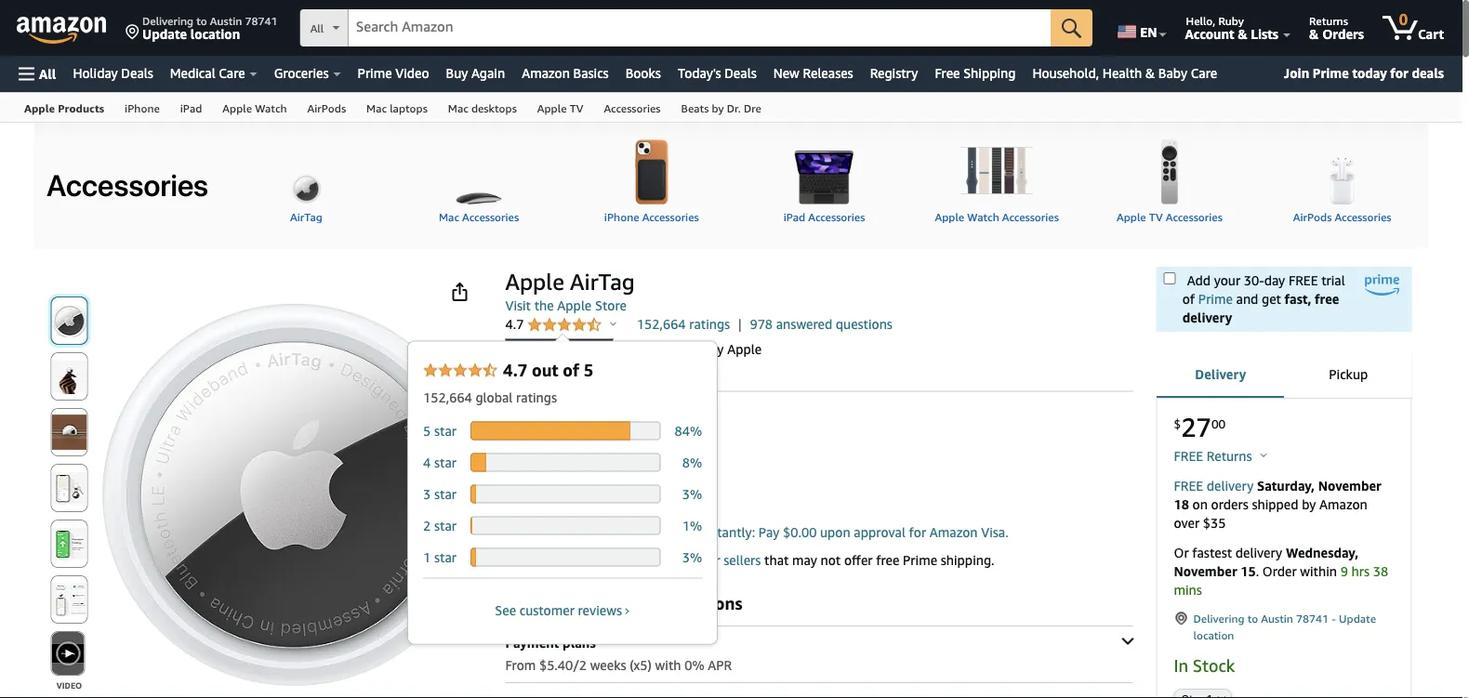 Task type: describe. For each thing, give the bounding box(es) containing it.
84% link
[[675, 423, 702, 438]]

0
[[1399, 11, 1408, 28]]

|
[[738, 317, 742, 332]]

deals for today's deals
[[725, 66, 757, 81]]

5 stars represent 84% of rating element
[[423, 422, 702, 447]]

78741 for update
[[1296, 612, 1329, 625]]

2 star link
[[423, 518, 460, 533]]

progress bar for 1 star
[[471, 548, 661, 567]]

amazon basics
[[522, 66, 609, 81]]

iphone accessories image
[[612, 131, 691, 210]]

8%
[[682, 455, 702, 470]]

location inside delivering to austin 78741 - update location
[[1194, 629, 1234, 642]]

off
[[680, 525, 697, 540]]

1% link
[[682, 518, 702, 533]]

by for in item finders by apple
[[710, 341, 724, 357]]

may
[[792, 553, 817, 568]]

free inside the fast, free delivery
[[1315, 292, 1339, 307]]

all inside button
[[39, 66, 56, 81]]

buy
[[446, 66, 468, 81]]

All search field
[[300, 9, 1093, 48]]

airpods for airpods
[[307, 102, 346, 115]]

3 star
[[423, 486, 460, 502]]

4.7 for 4.7
[[505, 317, 527, 332]]

that
[[764, 553, 789, 568]]

for inside navigation navigation
[[1391, 65, 1409, 80]]

15
[[1241, 564, 1256, 579]]

0 vertical spatial price
[[553, 412, 578, 425]]

1 horizontal spatial 5
[[584, 360, 594, 380]]

household,
[[1033, 66, 1099, 81]]

instantly:
[[701, 525, 755, 540]]

dropdown image
[[1218, 696, 1227, 698]]

deals
[[1412, 65, 1444, 80]]

returns & orders
[[1309, 14, 1364, 41]]

mac laptops link
[[356, 93, 438, 122]]

apple tv accessories link
[[1086, 123, 1253, 223]]

3% for 3 star
[[682, 486, 702, 502]]

1 vertical spatial delivery
[[1207, 478, 1254, 493]]

978
[[750, 317, 773, 332]]

amazon inside navigation navigation
[[522, 66, 570, 81]]

0%
[[685, 658, 704, 673]]

0 vertical spatial in
[[619, 341, 630, 357]]

account
[[1185, 26, 1235, 41]]

buy again
[[446, 66, 505, 81]]

order
[[1263, 564, 1297, 579]]

in for 30
[[581, 412, 591, 425]]

3 star link
[[423, 486, 460, 502]]

& for returns
[[1309, 26, 1319, 41]]

1 vertical spatial and
[[645, 593, 674, 613]]

3% link for 3 star
[[682, 486, 702, 502]]

prime left video
[[358, 66, 392, 81]]

0 horizontal spatial &
[[1146, 66, 1155, 81]]

- inside delivering to austin 78741 - update location
[[1332, 612, 1336, 625]]

1 horizontal spatial price
[[624, 553, 653, 568]]

& for account
[[1238, 26, 1248, 41]]

wednesday, november 15
[[1174, 545, 1359, 579]]

fast,
[[1285, 292, 1312, 307]]

visa.
[[981, 525, 1009, 540]]

tab list containing delivery
[[1156, 352, 1412, 400]]

4 stars represent 8% of rating element
[[423, 447, 702, 478]]

purchase
[[505, 593, 576, 613]]

delivering for -
[[1194, 612, 1245, 625]]

2 care from the left
[[1191, 66, 1217, 81]]

1
[[423, 550, 431, 565]]

free for free delivery link
[[1174, 478, 1203, 493]]

over
[[1174, 515, 1200, 531]]

days
[[610, 412, 634, 425]]

tv for apple tv accessories
[[1149, 210, 1163, 223]]

ipad link
[[170, 93, 212, 122]]

apple for apple airtag visit the apple store
[[505, 268, 564, 295]]

all button
[[10, 56, 65, 92]]

upon
[[820, 525, 851, 540]]

apple watch accessories link
[[914, 123, 1081, 223]]

day
[[1264, 273, 1285, 288]]

all inside search box
[[310, 22, 324, 35]]

apple products link
[[14, 93, 114, 122]]

3% for 1 star
[[682, 550, 702, 565]]

iphone for iphone
[[125, 102, 160, 115]]

within
[[1300, 564, 1337, 579]]

lowest
[[513, 412, 550, 425]]

9
[[1341, 564, 1348, 579]]

navigation navigation
[[0, 0, 1469, 698]]

prime right join
[[1313, 65, 1349, 80]]

- inside -7% $ 27 00
[[505, 437, 514, 464]]

0 horizontal spatial free returns button
[[505, 492, 598, 511]]

new releases link
[[765, 60, 862, 86]]

mac accessories link
[[395, 123, 563, 223]]

airpods for airpods accessories
[[1293, 210, 1332, 223]]

152,664 for 152,664 ratings
[[637, 317, 686, 332]]

update inside delivering to austin 78741 update location
[[142, 26, 187, 41]]

weeks
[[590, 658, 626, 673]]

0 vertical spatial and
[[1236, 292, 1259, 307]]

1 horizontal spatial 27
[[1181, 412, 1212, 443]]

accessories link
[[594, 93, 671, 122]]

mac for mac accessories
[[439, 210, 459, 223]]

item
[[633, 341, 660, 357]]

books
[[626, 66, 661, 81]]

holiday deals
[[73, 66, 153, 81]]

78741 for location
[[245, 14, 278, 27]]

apple products
[[24, 102, 104, 115]]

en
[[1140, 24, 1157, 40]]

returns for right the free returns button
[[1207, 448, 1252, 464]]

trial
[[1322, 273, 1345, 288]]

again
[[471, 66, 505, 81]]

apple for apple watch accessories
[[935, 210, 965, 223]]

mac for mac desktops
[[448, 102, 468, 115]]

2 vertical spatial amazon
[[930, 525, 978, 540]]

medical care
[[170, 66, 245, 81]]

1 horizontal spatial ratings
[[689, 317, 730, 332]]

4.7 for 4.7 out of 5
[[503, 360, 528, 380]]

apple for apple tv accessories
[[1117, 210, 1146, 223]]

watch for apple watch accessories
[[967, 210, 999, 223]]

mac accessories image
[[439, 131, 519, 210]]

of inside add your 30-day free trial of
[[1183, 292, 1195, 307]]

8% link
[[682, 455, 702, 470]]

progress bar for 5 star
[[471, 422, 661, 440]]

amazon image
[[17, 17, 107, 45]]

today's deals link
[[669, 60, 765, 86]]

payment
[[505, 636, 559, 651]]

learn more about amazon pricing and savings image
[[595, 471, 606, 484]]

sellers
[[724, 553, 761, 568]]

by for on orders shipped by amazon over $35
[[1302, 497, 1316, 512]]

amazon inside on orders shipped by amazon over $35
[[1320, 497, 1368, 512]]

30
[[594, 412, 607, 425]]

not
[[821, 553, 841, 568]]

free for right the free returns button
[[1174, 448, 1203, 464]]

prime video
[[358, 66, 429, 81]]

delivering to austin 78741 update location
[[142, 14, 278, 41]]

join
[[1284, 65, 1310, 80]]

fast, free delivery
[[1183, 292, 1339, 325]]

lowest price in 30 days
[[513, 412, 634, 425]]

$29.00
[[556, 470, 592, 483]]

offer
[[844, 553, 873, 568]]

star for 2
[[434, 518, 457, 533]]

$ inside -7% $ 27 00
[[554, 439, 561, 454]]

apple watch accessories image
[[958, 131, 1037, 210]]

join prime today for deals
[[1284, 65, 1444, 80]]

hrs
[[1352, 564, 1370, 579]]

star for 4
[[434, 455, 457, 470]]

other
[[688, 553, 720, 568]]

1 vertical spatial free
[[876, 553, 900, 568]]

available
[[505, 553, 559, 568]]

152,664 ratings link
[[637, 317, 730, 332]]

medical care link
[[162, 60, 266, 86]]

prime link
[[1198, 292, 1233, 307]]

get
[[630, 525, 651, 540]]

video
[[395, 66, 429, 81]]

november for saturday, november 18
[[1318, 478, 1382, 493]]

| 978 answered questions
[[738, 317, 893, 332]]

7%
[[514, 437, 548, 464]]

apple for apple tv
[[537, 102, 567, 115]]

store
[[595, 298, 627, 313]]

0 horizontal spatial for
[[909, 525, 926, 540]]



Task type: locate. For each thing, give the bounding box(es) containing it.
0 horizontal spatial returns
[[538, 493, 584, 509]]

1 horizontal spatial iphone
[[604, 210, 639, 223]]

saturday,
[[1257, 478, 1315, 493]]

1 vertical spatial november
[[1174, 564, 1237, 579]]

austin for update
[[1261, 612, 1293, 625]]

free down trial
[[1315, 292, 1339, 307]]

apple tv accessories image
[[1130, 131, 1209, 210]]

and get
[[1233, 292, 1285, 307]]

1 vertical spatial airtag
[[570, 268, 635, 295]]

152,664
[[637, 317, 686, 332], [423, 390, 472, 405]]

& inside returns & orders
[[1309, 26, 1319, 41]]

$60
[[654, 525, 677, 540]]

prime left shipping.
[[903, 553, 937, 568]]

star right 3
[[434, 486, 457, 502]]

star inside 1 stars represent 3% of rating element
[[434, 550, 457, 565]]

& left baby at the top of page
[[1146, 66, 1155, 81]]

1 vertical spatial location
[[1194, 629, 1234, 642]]

care right 'medical' on the left
[[219, 66, 245, 81]]

delivering for update
[[142, 14, 193, 27]]

amazon up shipping.
[[930, 525, 978, 540]]

progress bar inside 4 stars represent 8% of rating element
[[471, 453, 661, 472]]

austin down 9 hrs 38 mins at the right of page
[[1261, 612, 1293, 625]]

00 inside -7% $ 27 00
[[592, 439, 606, 454]]

apple watch link
[[212, 93, 297, 122]]

2 vertical spatial returns
[[538, 493, 584, 509]]

approval
[[854, 525, 906, 540]]

2 vertical spatial delivery
[[1236, 545, 1283, 560]]

shipping
[[964, 66, 1016, 81]]

5 star link
[[423, 423, 460, 438]]

iphone for iphone accessories
[[604, 210, 639, 223]]

get
[[1262, 292, 1281, 307]]

progress bar for 2 star
[[471, 517, 661, 535]]

1 vertical spatial price
[[624, 553, 653, 568]]

ipad inside "link"
[[180, 102, 202, 115]]

care inside 'link'
[[219, 66, 245, 81]]

accessories inside navigation navigation
[[604, 102, 661, 115]]

4.7 out of 5
[[503, 360, 594, 380]]

november down fastest
[[1174, 564, 1237, 579]]

5 down choice
[[584, 360, 594, 380]]

mac desktops
[[448, 102, 517, 115]]

0 vertical spatial austin
[[210, 14, 242, 27]]

location up the medical care 'link' on the top
[[190, 26, 240, 41]]

austin inside delivering to austin 78741 update location
[[210, 14, 242, 27]]

& left orders at the right top of the page
[[1309, 26, 1319, 41]]

progress bar down 5 stars represent 84% of rating element
[[471, 453, 661, 472]]

austin up the medical care 'link' on the top
[[210, 14, 242, 27]]

november for wednesday, november 15
[[1174, 564, 1237, 579]]

1 horizontal spatial update
[[1339, 612, 1376, 625]]

deals for holiday deals
[[121, 66, 153, 81]]

delivery up .
[[1236, 545, 1283, 560]]

returns for the left the free returns button
[[538, 493, 584, 509]]

list
[[505, 470, 523, 483]]

1 vertical spatial -
[[1332, 612, 1336, 625]]

0 vertical spatial tv
[[570, 102, 584, 115]]

popover image up "saturday,"
[[1261, 453, 1267, 458]]

airpods down the groceries link
[[307, 102, 346, 115]]

progress bar for 3 star
[[471, 485, 661, 504]]

1 vertical spatial 00
[[592, 439, 606, 454]]

accessories inside 'link'
[[1166, 210, 1223, 223]]

$ inside $ 27 00
[[1174, 416, 1181, 431]]

0 vertical spatial to
[[196, 14, 207, 27]]

152,664 up item
[[637, 317, 686, 332]]

0 vertical spatial all
[[310, 22, 324, 35]]

apple inside 'link'
[[1117, 210, 1146, 223]]

airpods link
[[297, 93, 356, 122]]

3 progress bar from the top
[[471, 485, 661, 504]]

1 horizontal spatial location
[[1194, 629, 1234, 642]]

ipad accessories
[[784, 210, 865, 223]]

on orders shipped by amazon over $35
[[1174, 497, 1368, 531]]

1 vertical spatial returns
[[1207, 448, 1252, 464]]

1 vertical spatial all
[[39, 66, 56, 81]]

1 horizontal spatial popover image
[[1261, 453, 1267, 458]]

star inside 3 stars represent 3% of rating element
[[434, 486, 457, 502]]

0 vertical spatial watch
[[255, 102, 287, 115]]

november inside wednesday, november 15
[[1174, 564, 1237, 579]]

0 horizontal spatial ipad
[[180, 102, 202, 115]]

1 3% link from the top
[[682, 486, 702, 502]]

answered
[[776, 317, 832, 332]]

mac for mac laptops
[[366, 102, 387, 115]]

progress bar for 4 star
[[471, 453, 661, 472]]

1 horizontal spatial $
[[1174, 416, 1181, 431]]

1 horizontal spatial deals
[[725, 66, 757, 81]]

to up medical care
[[196, 14, 207, 27]]

1 horizontal spatial free returns
[[1174, 448, 1256, 464]]

join prime today for deals link
[[1277, 61, 1452, 86]]

watch
[[255, 102, 287, 115], [967, 210, 999, 223]]

1 horizontal spatial austin
[[1261, 612, 1293, 625]]

progress bar inside 2 stars represent 1% of rating element
[[471, 517, 661, 535]]

free returns for right the free returns button
[[1174, 448, 1256, 464]]

amazon up apple tv link
[[522, 66, 570, 81]]

location inside delivering to austin 78741 update location
[[190, 26, 240, 41]]

4.7 left out
[[503, 360, 528, 380]]

iphone up store at the top of the page
[[604, 210, 639, 223]]

1 horizontal spatial amazon
[[930, 525, 978, 540]]

apple for apple products
[[24, 102, 55, 115]]

Search Amazon text field
[[348, 10, 1051, 46]]

apple watch
[[223, 102, 287, 115]]

prime
[[1313, 65, 1349, 80], [358, 66, 392, 81], [1198, 292, 1233, 307], [903, 553, 937, 568]]

1 horizontal spatial tv
[[1149, 210, 1163, 223]]

price down "get"
[[624, 553, 653, 568]]

ratings up "lowest"
[[516, 390, 557, 405]]

free down list at the left bottom of the page
[[505, 493, 535, 509]]

0 vertical spatial free returns button
[[1174, 447, 1267, 465]]

free returns up free delivery link
[[1174, 448, 1256, 464]]

2 star
[[423, 518, 460, 533]]

all up the groceries link
[[310, 22, 324, 35]]

3% down off
[[682, 550, 702, 565]]

iphone down the holiday deals link
[[125, 102, 160, 115]]

0 vertical spatial free returns
[[1174, 448, 1256, 464]]

global
[[476, 390, 513, 405]]

airtag inside airtag link
[[290, 210, 322, 223]]

star up 4 star link
[[434, 423, 457, 438]]

returns inside returns & orders
[[1309, 14, 1348, 27]]

beats by dr. dre
[[681, 102, 762, 115]]

1 vertical spatial airpods
[[1293, 210, 1332, 223]]

2 3% from the top
[[682, 550, 702, 565]]

5 progress bar from the top
[[471, 548, 661, 567]]

progress bar
[[471, 422, 661, 440], [471, 453, 661, 472], [471, 485, 661, 504], [471, 517, 661, 535], [471, 548, 661, 567]]

4 star from the top
[[434, 518, 457, 533]]

1 vertical spatial of
[[563, 360, 579, 380]]

and
[[1236, 292, 1259, 307], [645, 593, 674, 613]]

returns up free delivery
[[1207, 448, 1252, 464]]

None checkbox
[[1164, 272, 1176, 285]]

main content containing 27
[[34, 267, 1429, 698]]

stock
[[1193, 656, 1235, 676]]

deals up "dr."
[[725, 66, 757, 81]]

today
[[1353, 65, 1387, 80]]

3% down 8% link
[[682, 486, 702, 502]]

in for past
[[575, 372, 584, 385]]

in stock
[[1174, 656, 1235, 676]]

medical
[[170, 66, 215, 81]]

ipad for ipad accessories
[[784, 210, 806, 223]]

2 horizontal spatial &
[[1309, 26, 1319, 41]]

price:
[[526, 470, 553, 483]]

0 vertical spatial 152,664
[[637, 317, 686, 332]]

today's deals
[[678, 66, 757, 81]]

0 vertical spatial airpods
[[307, 102, 346, 115]]

or fastest delivery
[[1174, 545, 1286, 560]]

2 vertical spatial by
[[1302, 497, 1316, 512]]

apr
[[708, 658, 732, 673]]

delivering down mins
[[1194, 612, 1245, 625]]

the
[[534, 298, 554, 313]]

airtag inside apple airtag visit the apple store
[[570, 268, 635, 295]]

airpods accessories
[[1293, 210, 1392, 223]]

star inside 5 stars represent 84% of rating element
[[434, 423, 457, 438]]

basics
[[573, 66, 609, 81]]

1 horizontal spatial free returns button
[[1174, 447, 1267, 465]]

orders
[[1211, 497, 1249, 512]]

apple inside apple products link
[[24, 102, 55, 115]]

- down within
[[1332, 612, 1336, 625]]

airtag image
[[267, 131, 346, 210]]

airtag link
[[223, 123, 390, 223]]

releases
[[803, 66, 853, 81]]

to down 9 hrs 38 mins at the right of page
[[1248, 612, 1258, 625]]

by right finders
[[710, 341, 724, 357]]

update inside delivering to austin 78741 - update location
[[1339, 612, 1376, 625]]

groceries
[[274, 66, 329, 81]]

0 vertical spatial 5
[[584, 360, 594, 380]]

ipad accessories image
[[785, 131, 864, 210]]

accessories
[[604, 102, 661, 115], [462, 210, 519, 223], [642, 210, 699, 223], [808, 210, 865, 223], [1002, 210, 1059, 223], [1166, 210, 1223, 223], [1335, 210, 1392, 223]]

& left lists
[[1238, 26, 1248, 41]]

0 vertical spatial location
[[190, 26, 240, 41]]

0 vertical spatial november
[[1318, 478, 1382, 493]]

star for 5
[[434, 423, 457, 438]]

delivery up orders
[[1207, 478, 1254, 493]]

0 horizontal spatial iphone
[[125, 102, 160, 115]]

0 horizontal spatial 27
[[561, 435, 592, 466]]

ratings left the |
[[689, 317, 730, 332]]

by left "dr."
[[712, 102, 724, 115]]

free returns button up free delivery
[[1174, 447, 1267, 465]]

1 vertical spatial $
[[554, 439, 561, 454]]

free inside add your 30-day free trial of
[[1289, 273, 1318, 288]]

5 up 4
[[423, 423, 431, 438]]

popover image inside the free returns button
[[1261, 453, 1267, 458]]

0 horizontal spatial airtag
[[290, 210, 322, 223]]

apple inside apple watch accessories link
[[935, 210, 965, 223]]

popover image
[[610, 321, 617, 326], [1261, 453, 1267, 458]]

progress bar down 2 stars represent 1% of rating element
[[471, 548, 661, 567]]

lower
[[588, 553, 621, 568]]

1 vertical spatial ipad
[[784, 210, 806, 223]]

delivering to austin 78741 - update location link
[[1174, 611, 1394, 644]]

update up 'medical' on the left
[[142, 26, 187, 41]]

2 3% link from the top
[[682, 550, 702, 565]]

delivery for fast, free delivery
[[1183, 310, 1232, 325]]

progress bar inside 3 stars represent 3% of rating element
[[471, 485, 661, 504]]

care right baby at the top of page
[[1191, 66, 1217, 81]]

free returns down list price: $29.00
[[505, 493, 587, 509]]

0 horizontal spatial 78741
[[245, 14, 278, 27]]

152,664 up 5 star link
[[423, 390, 472, 405]]

0 vertical spatial 00
[[1212, 416, 1226, 431]]

0 vertical spatial 4.7
[[505, 317, 527, 332]]

star right 2
[[434, 518, 457, 533]]

returns up 2 stars represent 1% of rating element
[[538, 493, 584, 509]]

0 horizontal spatial austin
[[210, 14, 242, 27]]

free returns button down list price: $29.00
[[505, 492, 598, 511]]

0 horizontal spatial watch
[[255, 102, 287, 115]]

1 star from the top
[[434, 423, 457, 438]]

returns up join
[[1309, 14, 1348, 27]]

progress bar up 4 stars represent 8% of rating element
[[471, 422, 661, 440]]

0 horizontal spatial to
[[196, 14, 207, 27]]

1 vertical spatial popover image
[[1261, 453, 1267, 458]]

prime down your
[[1198, 292, 1233, 307]]

watch for apple watch
[[255, 102, 287, 115]]

progress bar up 1 stars represent 3% of rating element
[[471, 517, 661, 535]]

by down "saturday,"
[[1302, 497, 1316, 512]]

78741 inside delivering to austin 78741 - update location
[[1296, 612, 1329, 625]]

products
[[58, 102, 104, 115]]

free up fast, in the top of the page
[[1289, 273, 1318, 288]]

0 horizontal spatial 5
[[423, 423, 431, 438]]

in left the 30
[[581, 412, 591, 425]]

1 deals from the left
[[121, 66, 153, 81]]

5 star from the top
[[434, 550, 457, 565]]

$ down delivery link
[[1174, 416, 1181, 431]]

november right "saturday,"
[[1318, 478, 1382, 493]]

of down choice
[[563, 360, 579, 380]]

0 vertical spatial free
[[1315, 292, 1339, 307]]

price up -7% $ 27 00
[[553, 412, 578, 425]]

wednesday,
[[1286, 545, 1359, 560]]

4.7 down visit
[[505, 317, 527, 332]]

mac desktops link
[[438, 93, 527, 122]]

1 horizontal spatial 78741
[[1296, 612, 1329, 625]]

1 vertical spatial update
[[1339, 612, 1376, 625]]

tab list
[[1156, 352, 1412, 400]]

1 vertical spatial 3% link
[[682, 550, 702, 565]]

27 up the $29.00
[[561, 435, 592, 466]]

tv inside navigation navigation
[[570, 102, 584, 115]]

of down add
[[1183, 292, 1195, 307]]

1 vertical spatial 78741
[[1296, 612, 1329, 625]]

0 horizontal spatial ratings
[[516, 390, 557, 405]]

at
[[563, 553, 574, 568]]

0 vertical spatial by
[[712, 102, 724, 115]]

0 vertical spatial delivery
[[1183, 310, 1232, 325]]

mac laptops
[[366, 102, 428, 115]]

tv for apple tv
[[570, 102, 584, 115]]

for left deals
[[1391, 65, 1409, 80]]

from
[[505, 658, 536, 673]]

0 vertical spatial airtag
[[290, 210, 322, 223]]

1 horizontal spatial ipad
[[784, 210, 806, 223]]

household, health & baby care link
[[1024, 60, 1226, 86]]

to inside delivering to austin 78741 - update location
[[1248, 612, 1258, 625]]

to for -
[[1248, 612, 1258, 625]]

0 vertical spatial -
[[505, 437, 514, 464]]

152,664 ratings
[[637, 317, 730, 332]]

star right 4
[[434, 455, 457, 470]]

1 vertical spatial ratings
[[516, 390, 557, 405]]

2 stars represent 1% of rating element
[[423, 510, 702, 542]]

00 inside $ 27 00
[[1212, 416, 1226, 431]]

0 vertical spatial of
[[1183, 292, 1195, 307]]

tv inside 'link'
[[1149, 210, 1163, 223]]

None submit
[[1051, 9, 1093, 46], [52, 298, 87, 344], [52, 353, 87, 400], [52, 409, 87, 456], [52, 465, 87, 511], [52, 521, 87, 567], [52, 577, 87, 623], [52, 632, 84, 675], [1051, 9, 1093, 46], [52, 298, 87, 344], [52, 353, 87, 400], [52, 409, 87, 456], [52, 465, 87, 511], [52, 521, 87, 567], [52, 577, 87, 623], [52, 632, 84, 675]]

0 horizontal spatial 152,664
[[423, 390, 472, 405]]

free shipping link
[[927, 60, 1024, 86]]

27
[[1181, 412, 1212, 443], [561, 435, 592, 466]]

0 horizontal spatial location
[[190, 26, 240, 41]]

78741 down within
[[1296, 612, 1329, 625]]

-7% $ 27 00
[[505, 435, 606, 466]]

progress bar inside 1 stars represent 3% of rating element
[[471, 548, 661, 567]]

apple for apple watch
[[223, 102, 252, 115]]

holiday
[[73, 66, 118, 81]]

2 vertical spatial in
[[581, 412, 591, 425]]

2 star from the top
[[434, 455, 457, 470]]

iphone inside iphone link
[[125, 102, 160, 115]]

delivery down prime link
[[1183, 310, 1232, 325]]

free returns for the left the free returns button
[[505, 493, 587, 509]]

shipping.
[[941, 553, 995, 568]]

1 horizontal spatial care
[[1191, 66, 1217, 81]]

registry
[[870, 66, 918, 81]]

main content
[[34, 267, 1429, 698]]

1 horizontal spatial airtag
[[570, 268, 635, 295]]

0 vertical spatial iphone
[[125, 102, 160, 115]]

00 down delivery link
[[1212, 416, 1226, 431]]

1 horizontal spatial delivering
[[1194, 612, 1245, 625]]

finders
[[664, 341, 706, 357]]

0 vertical spatial 3% link
[[682, 486, 702, 502]]

0 horizontal spatial care
[[219, 66, 245, 81]]

9 hrs 38 mins
[[1174, 564, 1389, 597]]

in left item
[[619, 341, 630, 357]]

1 vertical spatial 3%
[[682, 550, 702, 565]]

to for update
[[196, 14, 207, 27]]

apple inside apple watch link
[[223, 102, 252, 115]]

1 care from the left
[[219, 66, 245, 81]]

3 stars represent 3% of rating element
[[423, 478, 702, 510]]

free shipping
[[935, 66, 1016, 81]]

ipad
[[180, 102, 202, 115], [784, 210, 806, 223]]

152,664 for 152,664 global ratings
[[423, 390, 472, 405]]

star for 3
[[434, 486, 457, 502]]

airtag
[[290, 210, 322, 223], [570, 268, 635, 295]]

for right approval at right
[[909, 525, 926, 540]]

shipped
[[1252, 497, 1299, 512]]

free down $ 27 00
[[1174, 448, 1203, 464]]

to inside delivering to austin 78741 update location
[[196, 14, 207, 27]]

and left the add-
[[645, 593, 674, 613]]

1 vertical spatial watch
[[967, 210, 999, 223]]

$ right 7%
[[554, 439, 561, 454]]

amazon prime logo image
[[1365, 274, 1399, 296]]

0 vertical spatial returns
[[1309, 14, 1348, 27]]

airpods
[[307, 102, 346, 115], [1293, 210, 1332, 223]]

10k+ bought in past month
[[505, 372, 645, 385]]

progress bar down the $29.00
[[471, 485, 661, 504]]

0 horizontal spatial update
[[142, 26, 187, 41]]

free up "18"
[[1174, 478, 1203, 493]]

0 horizontal spatial delivering
[[142, 14, 193, 27]]

2 deals from the left
[[725, 66, 757, 81]]

free down approval at right
[[876, 553, 900, 568]]

1 vertical spatial 5
[[423, 423, 431, 438]]

27 down delivery link
[[1181, 412, 1212, 443]]

mac accessories
[[439, 210, 519, 223]]

152,664 global ratings
[[423, 390, 557, 405]]

beats
[[681, 102, 709, 115]]

update down hrs
[[1339, 612, 1376, 625]]

amazon up wednesday,
[[1320, 497, 1368, 512]]

for
[[1391, 65, 1409, 80], [909, 525, 926, 540]]

0 horizontal spatial november
[[1174, 564, 1237, 579]]

apple airtag image
[[102, 303, 485, 687]]

and down 30- on the top right of page
[[1236, 292, 1259, 307]]

add your 30-day free trial of
[[1183, 273, 1345, 307]]

star inside 4 stars represent 8% of rating element
[[434, 455, 457, 470]]

1 stars represent 3% of rating element
[[423, 542, 702, 567]]

star for 1
[[434, 550, 457, 565]]

0 horizontal spatial free
[[876, 553, 900, 568]]

3% link for 1 star
[[682, 550, 702, 565]]

delivery inside the fast, free delivery
[[1183, 310, 1232, 325]]

1 horizontal spatial and
[[1236, 292, 1259, 307]]

free for the left the free returns button
[[505, 493, 535, 509]]

in left past
[[575, 372, 584, 385]]

00 down the 30
[[592, 439, 606, 454]]

airpods accessories image
[[1303, 131, 1382, 210]]

apple tv
[[537, 102, 584, 115]]

prime video link
[[349, 60, 438, 86]]

3
[[423, 486, 431, 502]]

delivery
[[1195, 367, 1246, 382]]

desktops
[[471, 102, 517, 115]]

free
[[935, 66, 960, 81]]

1 vertical spatial 152,664
[[423, 390, 472, 405]]

popover image inside the 4.7 button
[[610, 321, 617, 326]]

november inside saturday, november 18
[[1318, 478, 1382, 493]]

1 horizontal spatial &
[[1238, 26, 1248, 41]]

by inside navigation navigation
[[712, 102, 724, 115]]

deals up iphone link
[[121, 66, 153, 81]]

3% link down off
[[682, 550, 702, 565]]

4 progress bar from the top
[[471, 517, 661, 535]]

1 3% from the top
[[682, 486, 702, 502]]

cart
[[1418, 26, 1444, 41]]

78741 up groceries
[[245, 14, 278, 27]]

2 horizontal spatial amazon
[[1320, 497, 1368, 512]]

apple inside apple tv link
[[537, 102, 567, 115]]

0 horizontal spatial and
[[645, 593, 674, 613]]

1 vertical spatial in
[[575, 372, 584, 385]]

1 horizontal spatial 152,664
[[637, 317, 686, 332]]

airpods inside navigation navigation
[[307, 102, 346, 115]]

3 star from the top
[[434, 486, 457, 502]]

78741 inside delivering to austin 78741 update location
[[245, 14, 278, 27]]

0 vertical spatial update
[[142, 26, 187, 41]]

pickup link
[[1284, 352, 1412, 400]]

1 horizontal spatial november
[[1318, 478, 1382, 493]]

available at a lower price from other sellers that may not offer free prime shipping.
[[505, 553, 995, 568]]

ipad for ipad
[[180, 102, 202, 115]]

5
[[584, 360, 594, 380], [423, 423, 431, 438]]

star inside 2 stars represent 1% of rating element
[[434, 518, 457, 533]]

4.7 inside button
[[505, 317, 527, 332]]

austin inside delivering to austin 78741 - update location
[[1261, 612, 1293, 625]]

iphone inside iphone accessories link
[[604, 210, 639, 223]]

delivering up 'medical' on the left
[[142, 14, 193, 27]]

delivering inside delivering to austin 78741 - update location
[[1194, 612, 1245, 625]]

star right '1'
[[434, 550, 457, 565]]

3% link
[[682, 486, 702, 502], [682, 550, 702, 565]]

austin for location
[[210, 14, 242, 27]]

by inside on orders shipped by amazon over $35
[[1302, 497, 1316, 512]]

1 vertical spatial tv
[[1149, 210, 1163, 223]]

- up list at the left bottom of the page
[[505, 437, 514, 464]]

popover image down store at the top of the page
[[610, 321, 617, 326]]

1 horizontal spatial returns
[[1207, 448, 1252, 464]]

out
[[532, 360, 559, 380]]

location up "stock"
[[1194, 629, 1234, 642]]

1 progress bar from the top
[[471, 422, 661, 440]]

airpods up trial
[[1293, 210, 1332, 223]]

books link
[[617, 60, 669, 86]]

on
[[1193, 497, 1208, 512]]

progress bar inside 5 stars represent 84% of rating element
[[471, 422, 661, 440]]

all up apple products link
[[39, 66, 56, 81]]

2 progress bar from the top
[[471, 453, 661, 472]]

delivering inside delivering to austin 78741 update location
[[142, 14, 193, 27]]

1 vertical spatial free returns button
[[505, 492, 598, 511]]

watch inside navigation navigation
[[255, 102, 287, 115]]

groceries link
[[266, 60, 349, 86]]

airpods accessories link
[[1259, 123, 1426, 223]]

delivery for or fastest delivery
[[1236, 545, 1283, 560]]

3% link down 8% link
[[682, 486, 702, 502]]



Task type: vqa. For each thing, say whether or not it's contained in the screenshot.
'+ FOLLOW'
no



